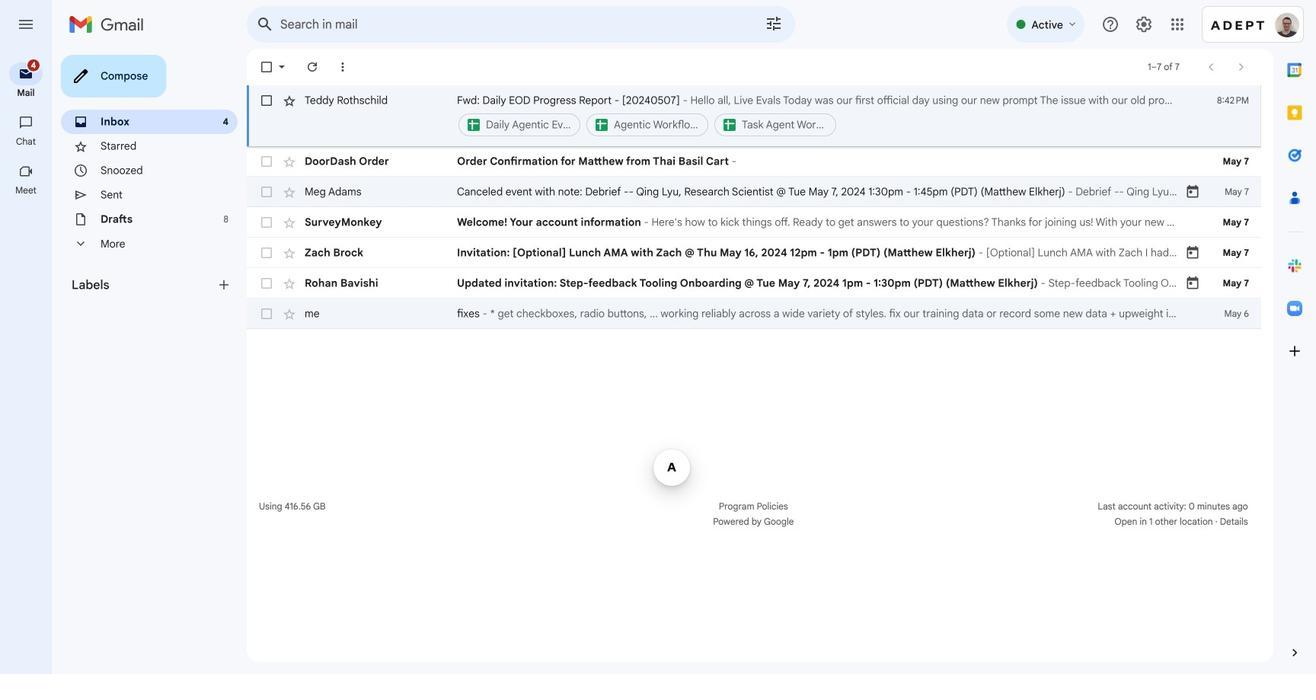 Task type: locate. For each thing, give the bounding box(es) containing it.
calendar event image up calendar event image
[[1186, 184, 1201, 200]]

navigation
[[0, 49, 53, 674]]

footer
[[247, 499, 1262, 530]]

0 vertical spatial calendar event image
[[1186, 184, 1201, 200]]

advanced search options image
[[759, 8, 789, 39]]

6 row from the top
[[247, 268, 1262, 299]]

1 vertical spatial calendar event image
[[1186, 276, 1201, 291]]

calendar event image
[[1186, 245, 1201, 261]]

tab list
[[1274, 49, 1317, 620]]

heading
[[0, 87, 52, 99], [0, 136, 52, 148], [0, 184, 52, 197], [72, 277, 216, 293]]

Search in mail text field
[[280, 17, 722, 32]]

cell
[[457, 93, 1186, 139]]

search in mail image
[[251, 11, 279, 38]]

1 row from the top
[[247, 85, 1262, 146]]

row
[[247, 85, 1262, 146], [247, 146, 1262, 177], [247, 177, 1262, 207], [247, 207, 1262, 238], [247, 238, 1262, 268], [247, 268, 1262, 299], [247, 299, 1262, 329]]

calendar event image down calendar event image
[[1186, 276, 1201, 291]]

None checkbox
[[259, 59, 274, 75], [259, 93, 274, 108], [259, 245, 274, 261], [259, 276, 274, 291], [259, 59, 274, 75], [259, 93, 274, 108], [259, 245, 274, 261], [259, 276, 274, 291]]

calendar event image
[[1186, 184, 1201, 200], [1186, 276, 1201, 291]]

None checkbox
[[259, 154, 274, 169], [259, 184, 274, 200], [259, 215, 274, 230], [259, 306, 274, 322], [259, 154, 274, 169], [259, 184, 274, 200], [259, 215, 274, 230], [259, 306, 274, 322]]

3 row from the top
[[247, 177, 1262, 207]]

main menu image
[[17, 15, 35, 34]]



Task type: vqa. For each thing, say whether or not it's contained in the screenshot.
Filters and Blocked Addresses
no



Task type: describe. For each thing, give the bounding box(es) containing it.
more email options image
[[335, 59, 351, 75]]

gmail image
[[69, 9, 152, 40]]

refresh image
[[305, 59, 320, 75]]

1 calendar event image from the top
[[1186, 184, 1201, 200]]

settings image
[[1135, 15, 1154, 34]]

4 row from the top
[[247, 207, 1262, 238]]

7 row from the top
[[247, 299, 1262, 329]]

2 row from the top
[[247, 146, 1262, 177]]

Search in mail search field
[[247, 6, 796, 43]]

5 row from the top
[[247, 238, 1262, 268]]

support image
[[1102, 15, 1120, 34]]

2 calendar event image from the top
[[1186, 276, 1201, 291]]



